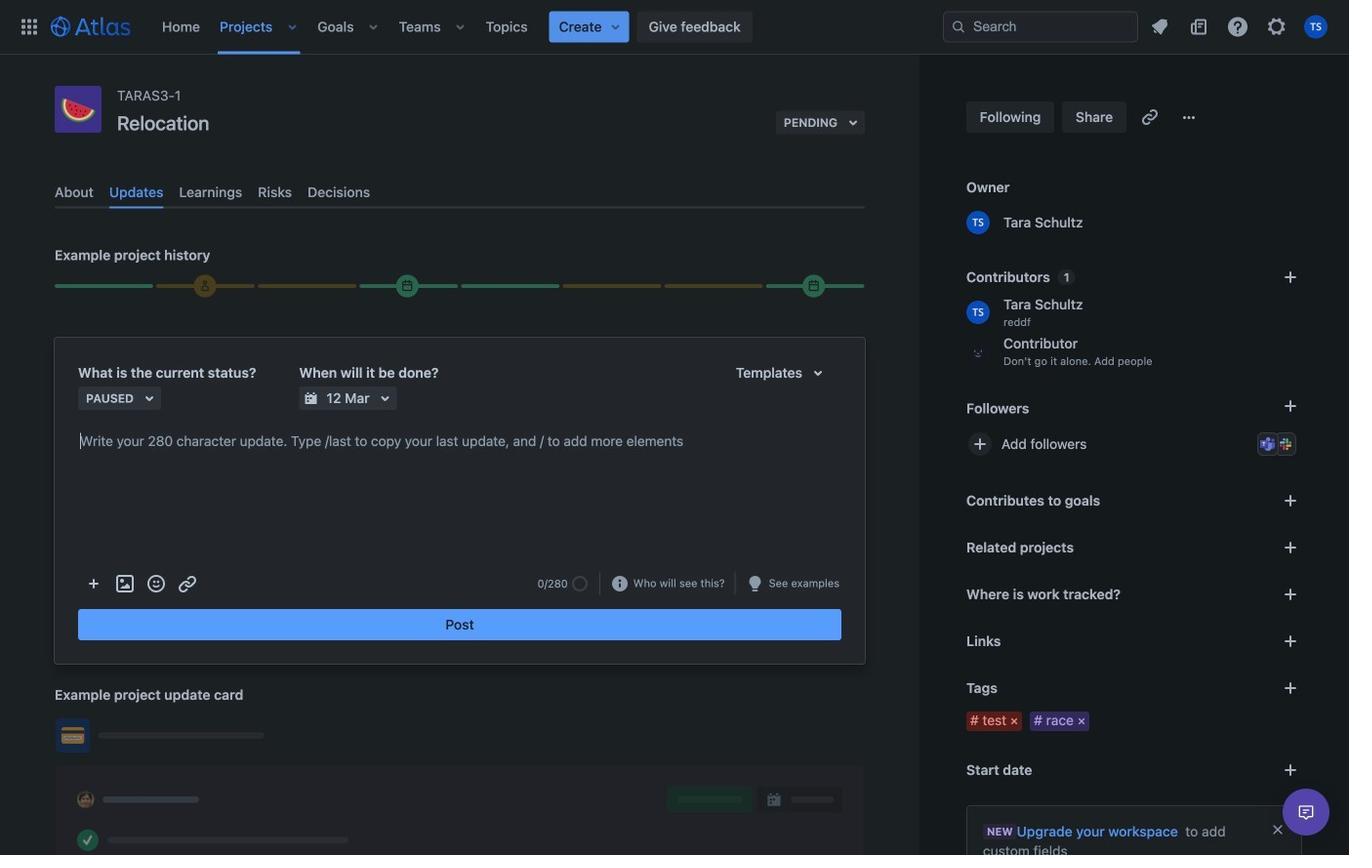 Task type: vqa. For each thing, say whether or not it's contained in the screenshot.
the bottommost open icon
no



Task type: describe. For each thing, give the bounding box(es) containing it.
add files, videos, or images image
[[113, 572, 137, 596]]

insert link image
[[176, 572, 199, 596]]

Search field
[[943, 11, 1139, 42]]

help image
[[1226, 15, 1250, 39]]

more actions image
[[82, 572, 105, 596]]

close tag image
[[1007, 714, 1023, 729]]

insert emoji image
[[145, 572, 168, 596]]

add a follower image
[[1279, 394, 1303, 418]]

close banner image
[[1270, 822, 1286, 838]]

search image
[[951, 19, 967, 35]]



Task type: locate. For each thing, give the bounding box(es) containing it.
tab list
[[47, 176, 873, 209]]

Main content area, start typing to enter text. text field
[[78, 430, 842, 460]]

add follower image
[[969, 433, 992, 456]]

slack logo showing nan channels are connected to this project image
[[1278, 436, 1294, 452]]

msteams logo showing  channels are connected to this project image
[[1261, 436, 1276, 452]]

open intercom messenger image
[[1295, 801, 1318, 824]]

top element
[[12, 0, 943, 54]]

close tag image
[[1074, 714, 1090, 729]]

None search field
[[943, 11, 1139, 42]]

banner
[[0, 0, 1349, 55]]



